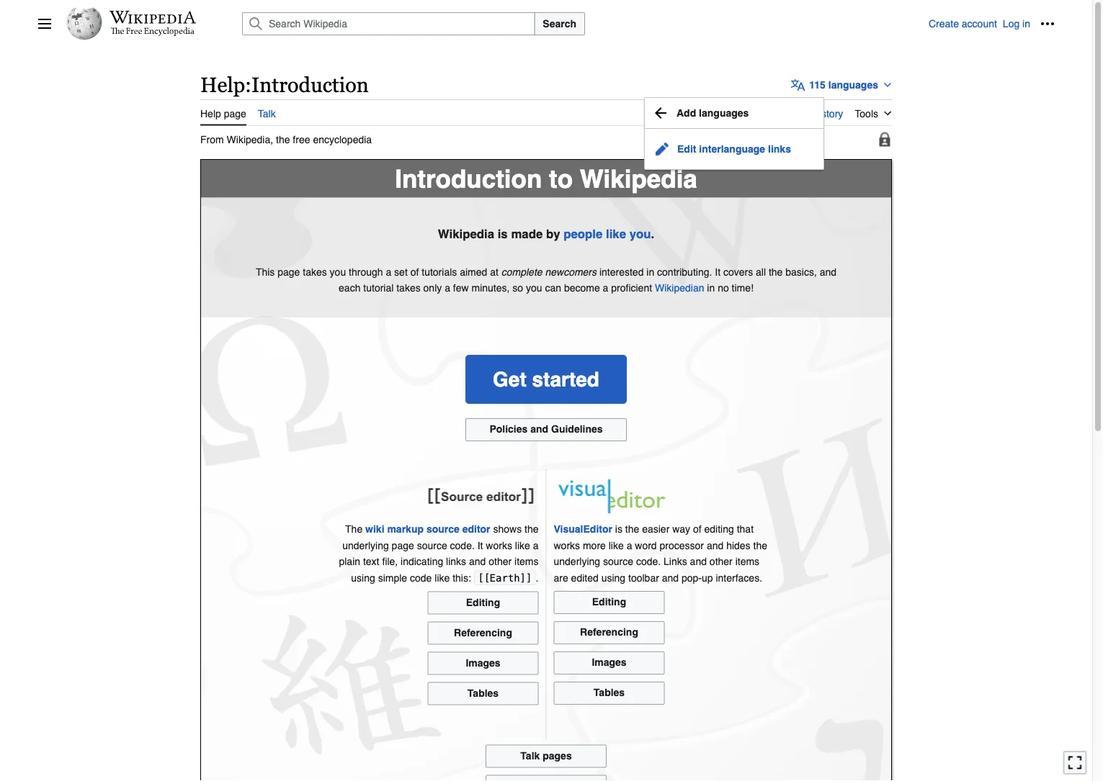 Task type: locate. For each thing, give the bounding box(es) containing it.
code.
[[450, 540, 475, 552], [636, 556, 661, 568]]

in left no
[[707, 282, 715, 294]]

2 help from the top
[[200, 108, 221, 119]]

wikipedia down edit "icon"
[[580, 164, 697, 193]]

1 vertical spatial code.
[[636, 556, 661, 568]]

history
[[813, 108, 843, 119]]

wikipedia up the aimed at the left of the page
[[438, 227, 494, 241]]

a
[[386, 266, 391, 278], [445, 282, 450, 294], [603, 282, 608, 294], [533, 540, 539, 552], [627, 540, 632, 552]]

it down editor
[[477, 540, 483, 552]]

1 horizontal spatial view
[[789, 108, 811, 119]]

editing link for leftmost images link
[[428, 592, 539, 615]]

it up no
[[715, 266, 721, 278]]

takes right 'this'
[[303, 266, 327, 278]]

language progressive image
[[791, 78, 805, 92]]

talk left pages
[[520, 750, 540, 762]]

2 vertical spatial in
[[707, 282, 715, 294]]

0 horizontal spatial page
[[224, 108, 246, 119]]

view inside "view history" link
[[789, 108, 811, 119]]

no
[[718, 282, 729, 294]]

1 horizontal spatial links
[[768, 143, 791, 155]]

source up edit interlanguage links
[[747, 108, 777, 119]]

help up help page 'link'
[[200, 73, 245, 97]]

basics,
[[786, 266, 817, 278]]

0 vertical spatial talk
[[258, 108, 276, 119]]

of
[[410, 266, 419, 278], [693, 524, 702, 535]]

and up this:
[[469, 556, 486, 568]]

view left the history
[[789, 108, 811, 119]]

the inside interested in contributing. it covers all the basics, and each tutorial takes only a few minutes, so you can become a proficient
[[769, 266, 783, 278]]

through
[[349, 266, 383, 278]]

1 horizontal spatial talk
[[520, 750, 540, 762]]

code. inside is the easier way of editing that works more like a word processor and hides the underlying source code. links and other items are edited using toolbar and pop-up interfaces.
[[636, 556, 661, 568]]

edit interlanguage links button
[[651, 138, 796, 161]]

0 horizontal spatial of
[[410, 266, 419, 278]]

source
[[747, 108, 777, 119], [426, 524, 460, 535], [417, 540, 447, 552], [603, 556, 633, 568]]

help inside help page 'link'
[[200, 108, 221, 119]]

you right so
[[526, 282, 542, 294]]

wikipedia:visualeditor/user guide image
[[554, 476, 669, 517]]

0 vertical spatial languages
[[828, 79, 878, 91]]

0 horizontal spatial editing
[[466, 597, 500, 608]]

processor
[[660, 540, 704, 552]]

underlying up text at the left
[[342, 540, 389, 552]]

editing
[[704, 524, 734, 535]]

source inside "view source" link
[[747, 108, 777, 119]]

0 vertical spatial .
[[651, 227, 654, 241]]

interfaces.
[[716, 572, 762, 584]]

1 vertical spatial .
[[536, 572, 539, 584]]

1 vertical spatial help
[[200, 108, 221, 119]]

code. inside the shows the underlying page source code. it works like a plain text file, indicating links and other items using simple code like this:
[[450, 540, 475, 552]]

and right the basics,
[[820, 266, 837, 278]]

create account log in
[[929, 18, 1030, 30]]

few
[[453, 282, 469, 294]]

referencing
[[580, 627, 638, 638], [454, 627, 512, 639]]

is the easier way of editing that works more like a word processor and hides the underlying source code. links and other items are edited using toolbar and pop-up interfaces.
[[554, 524, 767, 584]]

source inside the shows the underlying page source code. it works like a plain text file, indicating links and other items using simple code like this:
[[417, 540, 447, 552]]

personal tools navigation
[[929, 12, 1059, 35]]

1 horizontal spatial images link
[[554, 652, 665, 675]]

2 items from the left
[[735, 556, 759, 568]]

items inside is the easier way of editing that works more like a word processor and hides the underlying source code. links and other items are edited using toolbar and pop-up interfaces.
[[735, 556, 759, 568]]

underlying
[[342, 540, 389, 552], [554, 556, 600, 568]]

0 horizontal spatial in
[[647, 266, 654, 278]]

1 horizontal spatial page
[[278, 266, 300, 278]]

and down links
[[662, 572, 679, 584]]

talk up wikipedia,
[[258, 108, 276, 119]]

help for help page
[[200, 108, 221, 119]]

languages inside introduction to wikipedia main content
[[828, 79, 878, 91]]

and right policies
[[530, 424, 548, 435]]

like right more
[[609, 540, 624, 552]]

0 horizontal spatial introduction
[[252, 73, 369, 97]]

visualeditor
[[554, 524, 612, 535]]

simple
[[378, 572, 407, 584]]

2 works from the left
[[554, 540, 580, 552]]

0 vertical spatial takes
[[303, 266, 327, 278]]

source left editor
[[426, 524, 460, 535]]

and inside the shows the underlying page source code. it works like a plain text file, indicating links and other items using simple code like this:
[[469, 556, 486, 568]]

the inside the shows the underlying page source code. it works like a plain text file, indicating links and other items using simple code like this:
[[525, 524, 539, 535]]

newcomers
[[545, 266, 597, 278]]

a up [[earth]] .
[[533, 540, 539, 552]]

you
[[629, 227, 651, 241], [330, 266, 346, 278], [526, 282, 542, 294]]

like inside is the easier way of editing that works more like a word processor and hides the underlying source code. links and other items are edited using toolbar and pop-up interfaces.
[[609, 540, 624, 552]]

languages for add languages
[[699, 107, 749, 119]]

referencing down edited
[[580, 627, 638, 638]]

visualeditor link
[[554, 524, 612, 535]]

using
[[351, 572, 375, 584], [601, 572, 625, 584]]

0 horizontal spatial images
[[466, 657, 500, 669]]

help : introduction
[[200, 73, 369, 97]]

page inside the shows the underlying page source code. it works like a plain text file, indicating links and other items using simple code like this:
[[392, 540, 414, 552]]

0 horizontal spatial .
[[536, 572, 539, 584]]

1 horizontal spatial languages
[[828, 79, 878, 91]]

are
[[554, 572, 568, 584]]

1 horizontal spatial other
[[710, 556, 733, 568]]

1 horizontal spatial introduction
[[395, 164, 542, 193]]

page up wikipedia,
[[224, 108, 246, 119]]

1 horizontal spatial code.
[[636, 556, 661, 568]]

other inside is the easier way of editing that works more like a word processor and hides the underlying source code. links and other items are edited using toolbar and pop-up interfaces.
[[710, 556, 733, 568]]

1 vertical spatial is
[[615, 524, 622, 535]]

1 horizontal spatial .
[[651, 227, 654, 241]]

links down view source
[[768, 143, 791, 155]]

1 vertical spatial it
[[477, 540, 483, 552]]

view
[[723, 108, 744, 119], [789, 108, 811, 119]]

fullscreen image
[[1068, 756, 1082, 771]]

1 horizontal spatial items
[[735, 556, 759, 568]]

view for view source
[[723, 108, 744, 119]]

0 horizontal spatial underlying
[[342, 540, 389, 552]]

can
[[545, 282, 561, 294]]

1 vertical spatial in
[[647, 266, 654, 278]]

0 horizontal spatial editing link
[[428, 592, 539, 615]]

page right 'this'
[[278, 266, 300, 278]]

items up interfaces. in the bottom right of the page
[[735, 556, 759, 568]]

items
[[514, 556, 539, 568], [735, 556, 759, 568]]

0 horizontal spatial view
[[723, 108, 744, 119]]

0 horizontal spatial links
[[446, 556, 466, 568]]

takes
[[303, 266, 327, 278], [396, 282, 421, 294]]

2 other from the left
[[710, 556, 733, 568]]

it
[[715, 266, 721, 278], [477, 540, 483, 552]]

1 vertical spatial you
[[330, 266, 346, 278]]

underlying up edited
[[554, 556, 600, 568]]

and inside policies and guidelines link
[[530, 424, 548, 435]]

2 horizontal spatial in
[[1022, 18, 1030, 30]]

create account link
[[929, 18, 997, 30]]

1 horizontal spatial is
[[615, 524, 622, 535]]

shows the underlying page source code. it works like a plain text file, indicating links and other items using simple code like this:
[[339, 524, 539, 584]]

view inside "view source" link
[[723, 108, 744, 119]]

is left 'made'
[[498, 227, 508, 241]]

0 vertical spatial in
[[1022, 18, 1030, 30]]

to
[[549, 164, 573, 193]]

items up [[earth]] .
[[514, 556, 539, 568]]

toolbar
[[628, 572, 659, 584]]

underlying inside the shows the underlying page source code. it works like a plain text file, indicating links and other items using simple code like this:
[[342, 540, 389, 552]]

works inside is the easier way of editing that works more like a word processor and hides the underlying source code. links and other items are edited using toolbar and pop-up interfaces.
[[554, 540, 580, 552]]

0 horizontal spatial talk
[[258, 108, 276, 119]]

. up proficient
[[651, 227, 654, 241]]

takes down set
[[396, 282, 421, 294]]

other up "[[earth]]"
[[489, 556, 512, 568]]

2 using from the left
[[601, 572, 625, 584]]

code. down word on the right
[[636, 556, 661, 568]]

1 vertical spatial wikipedia
[[438, 227, 494, 241]]

help
[[200, 73, 245, 97], [200, 108, 221, 119]]

at
[[490, 266, 498, 278]]

talk pages link
[[486, 745, 607, 768]]

shows
[[493, 524, 522, 535]]

introduction
[[252, 73, 369, 97], [395, 164, 542, 193]]

of inside is the easier way of editing that works more like a word processor and hides the underlying source code. links and other items are edited using toolbar and pop-up interfaces.
[[693, 524, 702, 535]]

you up each
[[330, 266, 346, 278]]

help page link
[[200, 99, 246, 126]]

1 vertical spatial of
[[693, 524, 702, 535]]

0 vertical spatial code.
[[450, 540, 475, 552]]

115 languages
[[809, 79, 878, 91]]

images for images link to the right
[[592, 657, 627, 668]]

0 horizontal spatial it
[[477, 540, 483, 552]]

the
[[276, 134, 290, 145], [769, 266, 783, 278], [525, 524, 539, 535], [625, 524, 639, 535], [753, 540, 767, 552]]

1 items from the left
[[514, 556, 539, 568]]

1 horizontal spatial referencing link
[[554, 622, 665, 645]]

editing link down this:
[[428, 592, 539, 615]]

interested
[[599, 266, 644, 278]]

page inside 'link'
[[224, 108, 246, 119]]

0 horizontal spatial tables link
[[428, 683, 539, 706]]

referencing link down this:
[[428, 622, 539, 645]]

2 horizontal spatial you
[[629, 227, 651, 241]]

referencing down this:
[[454, 627, 512, 639]]

using right edited
[[601, 572, 625, 584]]

0 horizontal spatial items
[[514, 556, 539, 568]]

editing for "editing" link associated with images link to the right
[[592, 596, 626, 608]]

0 vertical spatial page
[[224, 108, 246, 119]]

1 horizontal spatial wikipedia
[[580, 164, 697, 193]]

other
[[489, 556, 512, 568], [710, 556, 733, 568]]

in inside interested in contributing. it covers all the basics, and each tutorial takes only a few minutes, so you can become a proficient
[[647, 266, 654, 278]]

using inside the shows the underlying page source code. it works like a plain text file, indicating links and other items using simple code like this:
[[351, 572, 375, 584]]

code. down editor
[[450, 540, 475, 552]]

0 horizontal spatial works
[[486, 540, 512, 552]]

and
[[820, 266, 837, 278], [530, 424, 548, 435], [707, 540, 724, 552], [469, 556, 486, 568], [690, 556, 707, 568], [662, 572, 679, 584]]

items inside the shows the underlying page source code. it works like a plain text file, indicating links and other items using simple code like this:
[[514, 556, 539, 568]]

view right read
[[723, 108, 744, 119]]

0 horizontal spatial takes
[[303, 266, 327, 278]]

1 horizontal spatial using
[[601, 572, 625, 584]]

1 using from the left
[[351, 572, 375, 584]]

1 horizontal spatial you
[[526, 282, 542, 294]]

set
[[394, 266, 408, 278]]

it inside interested in contributing. it covers all the basics, and each tutorial takes only a few minutes, so you can become a proficient
[[715, 266, 721, 278]]

a left word on the right
[[627, 540, 632, 552]]

talk pages
[[520, 750, 572, 762]]

0 horizontal spatial images link
[[428, 652, 539, 675]]

editing link down edited
[[554, 591, 665, 614]]

2 vertical spatial page
[[392, 540, 414, 552]]

0 horizontal spatial is
[[498, 227, 508, 241]]

1 horizontal spatial in
[[707, 282, 715, 294]]

1 works from the left
[[486, 540, 512, 552]]

referencing link down edited
[[554, 622, 665, 645]]

.
[[651, 227, 654, 241], [536, 572, 539, 584]]

1 horizontal spatial images
[[592, 657, 627, 668]]

help up from
[[200, 108, 221, 119]]

tables link for leftmost images link
[[428, 683, 539, 706]]

2 view from the left
[[789, 108, 811, 119]]

images link
[[554, 652, 665, 675], [428, 652, 539, 675]]

1 horizontal spatial underlying
[[554, 556, 600, 568]]

the right all
[[769, 266, 783, 278]]

1 help from the top
[[200, 73, 245, 97]]

the up word on the right
[[625, 524, 639, 535]]

0 vertical spatial links
[[768, 143, 791, 155]]

editing down edited
[[592, 596, 626, 608]]

source down more
[[603, 556, 633, 568]]

1 horizontal spatial it
[[715, 266, 721, 278]]

1 horizontal spatial editing link
[[554, 591, 665, 614]]

view history link
[[789, 99, 843, 124]]

is inside is the easier way of editing that works more like a word processor and hides the underlying source code. links and other items are edited using toolbar and pop-up interfaces.
[[615, 524, 622, 535]]

editing down this:
[[466, 597, 500, 608]]

the right shows in the bottom of the page
[[525, 524, 539, 535]]

1 horizontal spatial of
[[693, 524, 702, 535]]

in right log
[[1022, 18, 1030, 30]]

1 vertical spatial takes
[[396, 282, 421, 294]]

from wikipedia, the free encyclopedia
[[200, 134, 372, 145]]

0 vertical spatial it
[[715, 266, 721, 278]]

like
[[606, 227, 626, 241], [515, 540, 530, 552], [609, 540, 624, 552], [435, 572, 450, 584]]

source down wiki markup source editor link
[[417, 540, 447, 552]]

1 horizontal spatial tables link
[[554, 682, 665, 705]]

2 vertical spatial you
[[526, 282, 542, 294]]

of right set
[[410, 266, 419, 278]]

source inside is the easier way of editing that works more like a word processor and hides the underlying source code. links and other items are edited using toolbar and pop-up interfaces.
[[603, 556, 633, 568]]

links up this:
[[446, 556, 466, 568]]

page down markup
[[392, 540, 414, 552]]

1 vertical spatial languages
[[699, 107, 749, 119]]

menu image
[[37, 17, 52, 31]]

policies and guidelines link
[[465, 419, 627, 442]]

in up proficient
[[647, 266, 654, 278]]

2 horizontal spatial page
[[392, 540, 414, 552]]

time!
[[732, 282, 754, 294]]

1 vertical spatial talk
[[520, 750, 540, 762]]

1 other from the left
[[489, 556, 512, 568]]

other up "up"
[[710, 556, 733, 568]]

0 horizontal spatial languages
[[699, 107, 749, 119]]

0 vertical spatial is
[[498, 227, 508, 241]]

view history
[[789, 108, 843, 119]]

1 vertical spatial links
[[446, 556, 466, 568]]

1 vertical spatial underlying
[[554, 556, 600, 568]]

0 vertical spatial help
[[200, 73, 245, 97]]

of right way
[[693, 524, 702, 535]]

images for leftmost images link
[[466, 657, 500, 669]]

1 horizontal spatial works
[[554, 540, 580, 552]]

using down text at the left
[[351, 572, 375, 584]]

view source
[[723, 108, 777, 119]]

you up interested
[[629, 227, 651, 241]]

works down shows in the bottom of the page
[[486, 540, 512, 552]]

1 horizontal spatial takes
[[396, 282, 421, 294]]

works down visualeditor link
[[554, 540, 580, 552]]

works inside the shows the underlying page source code. it works like a plain text file, indicating links and other items using simple code like this:
[[486, 540, 512, 552]]

languages
[[828, 79, 878, 91], [699, 107, 749, 119]]

0 horizontal spatial code.
[[450, 540, 475, 552]]

is down wikipedia:visualeditor/user guide "image"
[[615, 524, 622, 535]]

. left are
[[536, 572, 539, 584]]

works
[[486, 540, 512, 552], [554, 540, 580, 552]]

more
[[583, 540, 606, 552]]

interlanguage
[[699, 143, 765, 155]]

0 horizontal spatial using
[[351, 572, 375, 584]]

wiki markup source editor link
[[365, 524, 490, 535]]

0 horizontal spatial referencing link
[[428, 622, 539, 645]]

1 view from the left
[[723, 108, 744, 119]]

in inside personal tools navigation
[[1022, 18, 1030, 30]]

1 horizontal spatial editing
[[592, 596, 626, 608]]

1 vertical spatial page
[[278, 266, 300, 278]]

0 horizontal spatial other
[[489, 556, 512, 568]]

languages for 115 languages
[[828, 79, 878, 91]]

0 vertical spatial underlying
[[342, 540, 389, 552]]



Task type: describe. For each thing, give the bounding box(es) containing it.
0 horizontal spatial wikipedia
[[438, 227, 494, 241]]

by
[[546, 227, 560, 241]]

0 vertical spatial introduction
[[252, 73, 369, 97]]

the right hides
[[753, 540, 767, 552]]

way
[[672, 524, 690, 535]]

in for wikipedian in no time!
[[707, 282, 715, 294]]

[[earth]] .
[[478, 572, 539, 584]]

links inside the shows the underlying page source code. it works like a plain text file, indicating links and other items using simple code like this:
[[446, 556, 466, 568]]

0 vertical spatial you
[[629, 227, 651, 241]]

1 horizontal spatial referencing
[[580, 627, 638, 638]]

it inside the shows the underlying page source code. it works like a plain text file, indicating links and other items using simple code like this:
[[477, 540, 483, 552]]

account
[[962, 18, 997, 30]]

in for interested in contributing. it covers all the basics, and each tutorial takes only a few minutes, so you can become a proficient
[[647, 266, 654, 278]]

:
[[245, 73, 252, 97]]

add
[[677, 107, 696, 119]]

all
[[756, 266, 766, 278]]

search
[[543, 18, 576, 30]]

editing link for images link to the right
[[554, 591, 665, 614]]

read
[[687, 108, 711, 119]]

introduction to wikipedia main content
[[195, 65, 901, 782]]

help page
[[200, 108, 246, 119]]

115
[[809, 79, 826, 91]]

page for help
[[224, 108, 246, 119]]

introduction to wikipedia
[[395, 164, 697, 193]]

file,
[[382, 556, 398, 568]]

view for view history
[[789, 108, 811, 119]]

the
[[345, 524, 363, 535]]

this:
[[453, 572, 471, 584]]

that
[[737, 524, 754, 535]]

talk link
[[258, 99, 276, 124]]

0 vertical spatial wikipedia
[[580, 164, 697, 193]]

policies
[[490, 424, 528, 435]]

and up pop-
[[690, 556, 707, 568]]

1 horizontal spatial tables
[[594, 687, 625, 699]]

the left free
[[276, 134, 290, 145]]

a inside is the easier way of editing that works more like a word processor and hides the underlying source code. links and other items are edited using toolbar and pop-up interfaces.
[[627, 540, 632, 552]]

and inside interested in contributing. it covers all the basics, and each tutorial takes only a few minutes, so you can become a proficient
[[820, 266, 837, 278]]

each
[[339, 282, 361, 294]]

word
[[635, 540, 657, 552]]

tutorials
[[422, 266, 457, 278]]

become
[[564, 282, 600, 294]]

this page takes you through a set of tutorials aimed at complete newcomers
[[256, 266, 597, 278]]

0 horizontal spatial tables
[[467, 688, 499, 699]]

edit
[[677, 143, 696, 155]]

hides
[[726, 540, 750, 552]]

add languages
[[677, 107, 749, 119]]

0 vertical spatial of
[[410, 266, 419, 278]]

0 horizontal spatial referencing
[[454, 627, 512, 639]]

started
[[532, 368, 599, 391]]

editor
[[462, 524, 490, 535]]

proficient
[[611, 282, 652, 294]]

0 horizontal spatial you
[[330, 266, 346, 278]]

talk for talk pages
[[520, 750, 540, 762]]

code
[[410, 572, 432, 584]]

edit interlanguage links
[[677, 143, 791, 155]]

underlying inside is the easier way of editing that works more like a word processor and hides the underlying source code. links and other items are edited using toolbar and pop-up interfaces.
[[554, 556, 600, 568]]

get
[[493, 368, 527, 391]]

works for other
[[486, 540, 512, 552]]

easier
[[642, 524, 670, 535]]

1 vertical spatial introduction
[[395, 164, 542, 193]]

pages
[[543, 750, 572, 762]]

like left this:
[[435, 572, 450, 584]]

wikipedia is made by people like you .
[[438, 227, 654, 241]]

complete
[[501, 266, 542, 278]]

editing for leftmost images link's "editing" link
[[466, 597, 500, 608]]

free
[[293, 134, 310, 145]]

help for help : introduction
[[200, 73, 245, 97]]

works for underlying
[[554, 540, 580, 552]]

a left set
[[386, 266, 391, 278]]

and down editing
[[707, 540, 724, 552]]

markup
[[387, 524, 424, 535]]

minutes,
[[472, 282, 510, 294]]

a down interested
[[603, 282, 608, 294]]

interested in contributing. it covers all the basics, and each tutorial takes only a few minutes, so you can become a proficient
[[339, 266, 837, 294]]

wikipedia,
[[227, 134, 273, 145]]

other inside the shows the underlying page source code. it works like a plain text file, indicating links and other items using simple code like this:
[[489, 556, 512, 568]]

links inside button
[[768, 143, 791, 155]]

referencing link for images link to the right
[[554, 622, 665, 645]]

indicating
[[401, 556, 443, 568]]

a left few on the top left
[[445, 282, 450, 294]]

log in link
[[1003, 18, 1030, 30]]

like down shows in the bottom of the page
[[515, 540, 530, 552]]

tables link for images link to the right
[[554, 682, 665, 705]]

page for this
[[278, 266, 300, 278]]

encyclopedia
[[313, 134, 372, 145]]

text
[[363, 556, 379, 568]]

covers
[[723, 266, 753, 278]]

edit image
[[655, 138, 669, 160]]

the free encyclopedia image
[[111, 27, 195, 37]]

create
[[929, 18, 959, 30]]

get started link
[[465, 355, 627, 404]]

talk for talk
[[258, 108, 276, 119]]

pop-
[[682, 572, 702, 584]]

made
[[511, 227, 543, 241]]

help:wikitext image
[[423, 476, 539, 517]]

log in and more options image
[[1040, 17, 1055, 31]]

you inside interested in contributing. it covers all the basics, and each tutorial takes only a few minutes, so you can become a proficient
[[526, 282, 542, 294]]

search button
[[534, 12, 585, 35]]

wikipedian link
[[655, 282, 704, 294]]

wikipedia image
[[110, 11, 196, 24]]

like right people
[[606, 227, 626, 241]]

tools
[[855, 108, 878, 119]]

Search Wikipedia search field
[[242, 12, 535, 35]]

read link
[[687, 99, 711, 126]]

plain
[[339, 556, 360, 568]]

takes inside interested in contributing. it covers all the basics, and each tutorial takes only a few minutes, so you can become a proficient
[[396, 282, 421, 294]]

using inside is the easier way of editing that works more like a word processor and hides the underlying source code. links and other items are edited using toolbar and pop-up interfaces.
[[601, 572, 625, 584]]

Search search field
[[225, 12, 929, 35]]

edited
[[571, 572, 599, 584]]

page semi-protected image
[[878, 132, 892, 147]]

wiki
[[365, 524, 384, 535]]

the wiki markup source editor
[[345, 524, 490, 535]]

from
[[200, 134, 224, 145]]

up
[[702, 572, 713, 584]]

referencing link for leftmost images link
[[428, 622, 539, 645]]

view source link
[[723, 99, 777, 124]]

. inside [[earth]] .
[[536, 572, 539, 584]]

this
[[256, 266, 275, 278]]

contributing.
[[657, 266, 712, 278]]

a inside the shows the underlying page source code. it works like a plain text file, indicating links and other items using simple code like this:
[[533, 540, 539, 552]]

tutorial
[[363, 282, 394, 294]]

only
[[423, 282, 442, 294]]

guidelines
[[551, 424, 603, 435]]

log
[[1003, 18, 1020, 30]]

get started
[[493, 368, 599, 391]]

policies and guidelines
[[490, 424, 603, 435]]



Task type: vqa. For each thing, say whether or not it's contained in the screenshot.
the in in "interested in contributing. it covers all the basics, and each tutorial takes only a few minutes, so you can become a proficient"
yes



